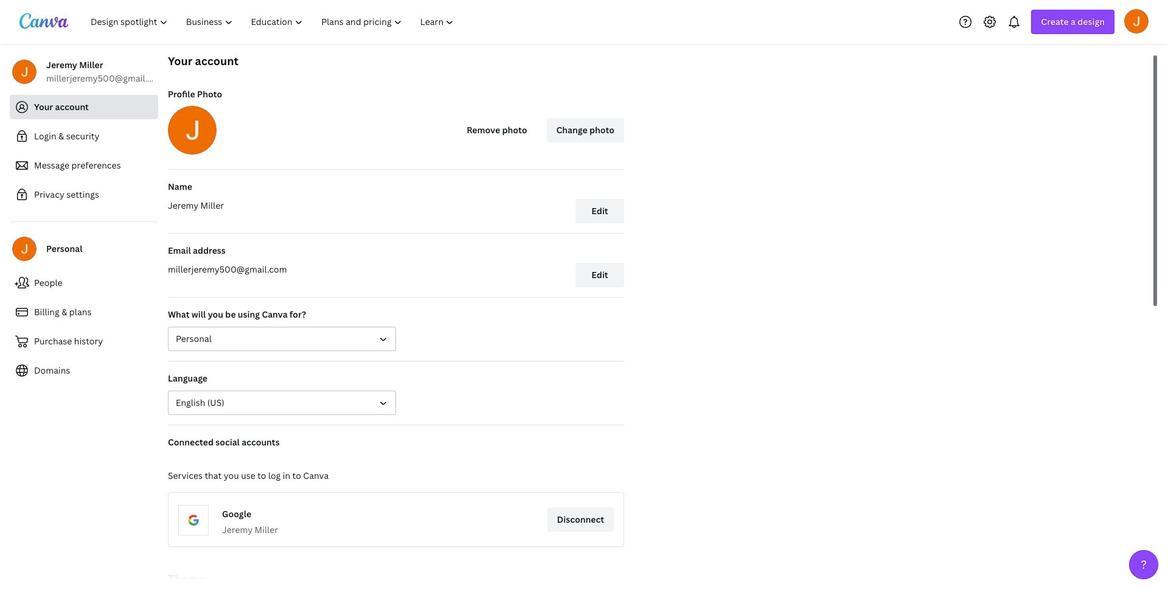 Task type: locate. For each thing, give the bounding box(es) containing it.
Language: English (US) button
[[168, 391, 396, 415]]

None button
[[168, 327, 396, 351]]

top level navigation element
[[83, 10, 465, 34]]

jeremy miller image
[[1125, 9, 1149, 33]]



Task type: vqa. For each thing, say whether or not it's contained in the screenshot.
Top level navigation element
yes



